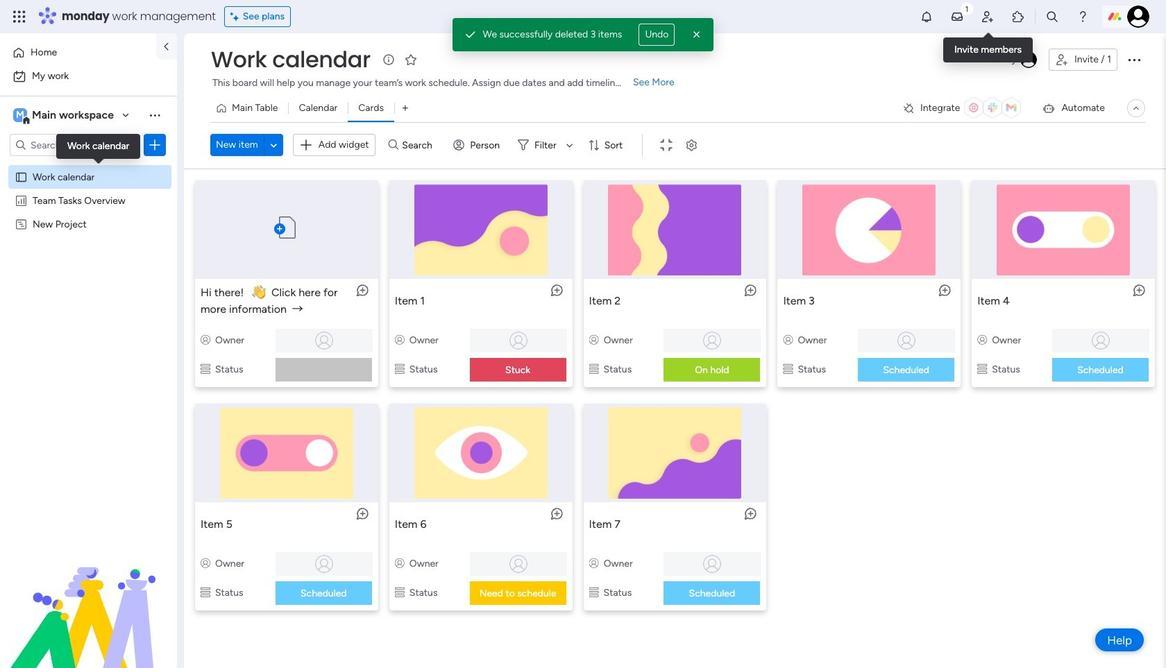 Task type: locate. For each thing, give the bounding box(es) containing it.
workspace selection element
[[13, 107, 116, 125]]

help image
[[1076, 10, 1090, 24]]

None field
[[208, 45, 374, 74]]

row group
[[190, 175, 1161, 622]]

notifications image
[[920, 10, 934, 24]]

card cover image image
[[275, 216, 299, 238]]

public dashboard image
[[15, 194, 28, 207]]

v2 status outline image
[[201, 364, 210, 375], [201, 587, 210, 599], [589, 587, 599, 599]]

alert
[[452, 18, 714, 51]]

options image
[[1126, 51, 1143, 68]]

options image
[[148, 138, 162, 152]]

angle down image
[[270, 140, 277, 151]]

dapulse person column image
[[201, 334, 210, 346], [395, 334, 405, 346], [589, 334, 599, 346], [784, 334, 793, 346], [201, 558, 210, 570], [395, 558, 405, 570], [589, 558, 599, 570]]

option
[[8, 42, 148, 64], [8, 65, 169, 87], [0, 164, 177, 167]]

close image
[[691, 28, 704, 42]]

add view image
[[403, 103, 408, 114]]

1 vertical spatial option
[[8, 65, 169, 87]]

list box
[[0, 162, 177, 423]]

2 vertical spatial option
[[0, 164, 177, 167]]

collapse board header image
[[1131, 103, 1142, 114]]

v2 status outline image
[[395, 364, 405, 375], [589, 364, 599, 375], [784, 364, 793, 375], [978, 364, 988, 375], [395, 587, 405, 599]]

select product image
[[12, 10, 26, 24]]

Search in workspace field
[[29, 137, 116, 153]]

arrow down image
[[562, 137, 578, 154]]



Task type: describe. For each thing, give the bounding box(es) containing it.
lottie animation element
[[0, 528, 177, 669]]

see plans image
[[230, 9, 243, 24]]

0 vertical spatial option
[[8, 42, 148, 64]]

monday marketplace image
[[1012, 10, 1026, 24]]

public board image
[[15, 170, 28, 183]]

workspace options image
[[148, 108, 162, 122]]

workspace image
[[13, 108, 27, 123]]

v2 search image
[[389, 137, 399, 153]]

search everything image
[[1046, 10, 1060, 24]]

invite members image
[[981, 10, 995, 24]]

dapulse person column image
[[978, 334, 988, 346]]

1 image
[[961, 1, 974, 16]]

lottie animation image
[[0, 528, 177, 669]]

jacob simon image
[[1128, 6, 1150, 28]]

add to favorites image
[[404, 52, 418, 66]]

update feed image
[[951, 10, 964, 24]]

board activity image
[[1021, 51, 1037, 68]]

Search field
[[399, 136, 440, 155]]

show board description image
[[380, 53, 397, 67]]



Task type: vqa. For each thing, say whether or not it's contained in the screenshot.
card cover image
yes



